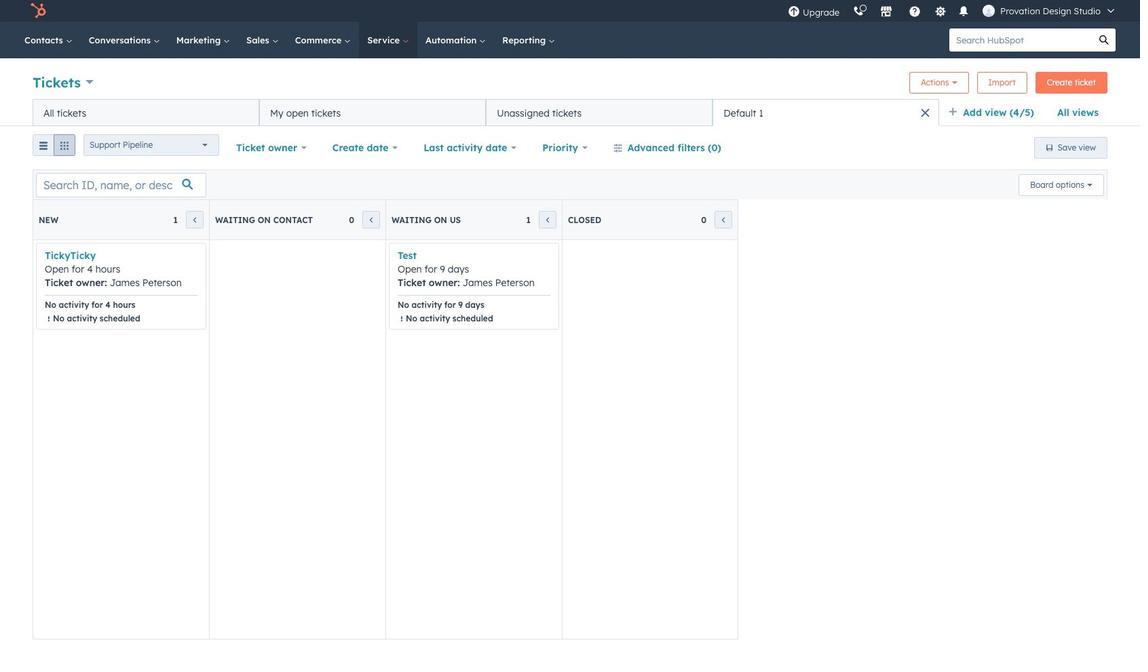 Task type: vqa. For each thing, say whether or not it's contained in the screenshot.
Search HubSpot search box
yes



Task type: describe. For each thing, give the bounding box(es) containing it.
james peterson image
[[983, 5, 995, 17]]

Search HubSpot search field
[[950, 29, 1093, 52]]

Search ID, name, or description search field
[[36, 173, 206, 197]]



Task type: locate. For each thing, give the bounding box(es) containing it.
marketplaces image
[[881, 6, 893, 18]]

menu
[[782, 0, 1124, 22]]

group
[[33, 134, 75, 162]]

banner
[[33, 68, 1108, 99]]



